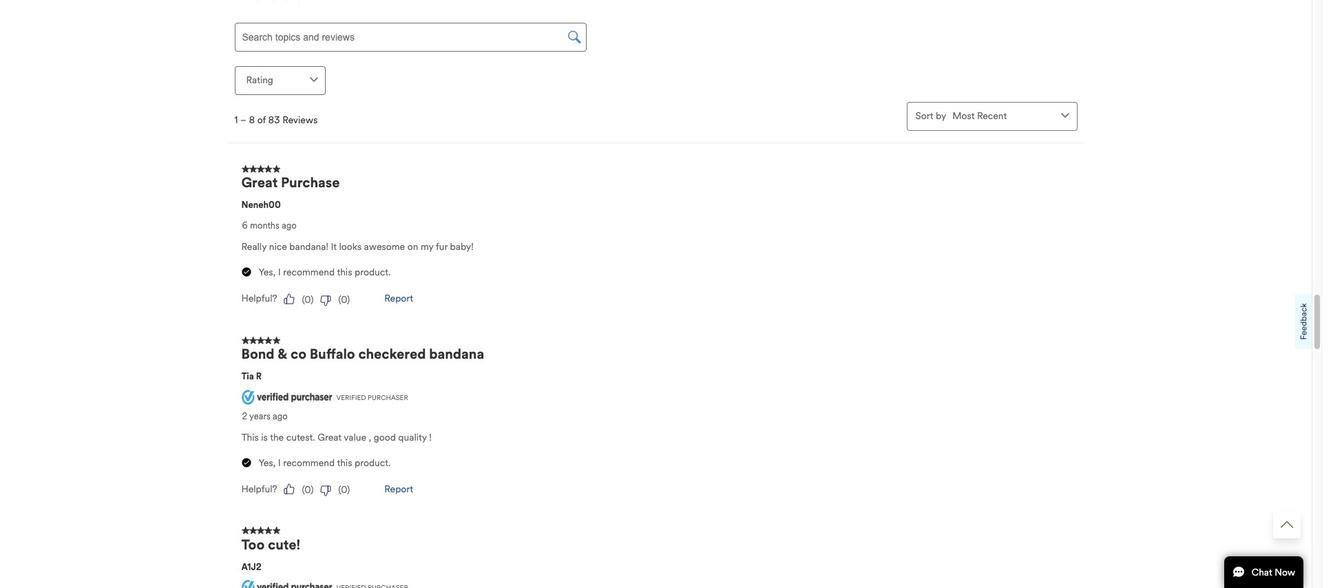 Task type: vqa. For each thing, say whether or not it's contained in the screenshot.
first the yes, i recommend this product. from the bottom
yes



Task type: locate. For each thing, give the bounding box(es) containing it.
great
[[241, 174, 278, 192], [318, 432, 342, 443]]

1 this from the top
[[337, 267, 352, 278]]

d8c4887f dca8 44a1 801a cfe76c084647 image
[[284, 484, 295, 495]]

1 helpful? from the top
[[241, 293, 277, 305]]

1 vertical spatial recommend
[[283, 457, 335, 469]]

83
[[268, 114, 280, 126]]

(
[[302, 294, 305, 306], [339, 294, 341, 306], [302, 484, 305, 496], [339, 484, 341, 496]]

1 vertical spatial yes,
[[259, 457, 276, 469]]

1 i from the top
[[278, 267, 281, 278]]

i
[[278, 267, 281, 278], [278, 457, 281, 469]]

report button down quality
[[385, 480, 413, 498]]

report for great purchase
[[385, 293, 413, 305]]

helpful? left d8c4887f dca8 44a1 801a cfe76c084647 image on the left of the page
[[241, 293, 277, 305]]

1 yes, from the top
[[259, 267, 276, 278]]

yes, down is
[[259, 457, 276, 469]]

1 vertical spatial i
[[278, 457, 281, 469]]

2 recommend from the top
[[283, 457, 335, 469]]

months
[[250, 221, 280, 232]]

0 vertical spatial recommend
[[283, 267, 335, 278]]

) right 6e2d45c3 5453 4298 8f0d 3720663176c5 icon
[[347, 294, 350, 306]]

checkered
[[359, 346, 426, 363]]

1 vertical spatial report
[[385, 483, 413, 495]]

report button down on
[[385, 289, 413, 308]]

2 report from the top
[[385, 483, 413, 495]]

1 vertical spatial this
[[337, 457, 352, 469]]

1 vertical spatial report button
[[385, 480, 413, 498]]

product. for &
[[355, 457, 391, 469]]

2 content helpfulness group from the top
[[241, 480, 1071, 498]]

0 vertical spatial great
[[241, 174, 278, 192]]

0 vertical spatial i
[[278, 267, 281, 278]]

2 product. from the top
[[355, 457, 391, 469]]

1 – 8 of 83 reviews
[[235, 114, 318, 126]]

report
[[385, 293, 413, 305], [385, 483, 413, 495]]

1 vertical spatial ago
[[273, 411, 288, 422]]

yes, i recommend this product. down this is the cutest.  great value , good quality  !
[[259, 457, 391, 469]]

i down the
[[278, 457, 281, 469]]

report down on
[[385, 293, 413, 305]]

2 helpful? from the top
[[241, 483, 277, 495]]

report down quality
[[385, 483, 413, 495]]

on
[[408, 241, 418, 253]]

( 0 ) right 6e2d45c3 5453 4298 8f0d 3720663176c5 icon
[[339, 294, 350, 306]]

product. for purchase
[[355, 267, 391, 278]]

helpful?
[[241, 293, 277, 305], [241, 483, 277, 495]]

yes, down nice
[[259, 267, 276, 278]]

product. down "awesome"
[[355, 267, 391, 278]]

2 years ago
[[242, 411, 288, 422]]

ago for &
[[273, 411, 288, 422]]

0 vertical spatial helpful?
[[241, 293, 277, 305]]

i for purchase
[[278, 267, 281, 278]]

reviews region
[[228, 157, 1088, 588]]

i down nice
[[278, 267, 281, 278]]

2 yes, i recommend this product. from the top
[[259, 457, 391, 469]]

( 0 ) right 6e2d45c3 5453 4298 8f0d 3720663176c5 image
[[339, 484, 350, 496]]

1 recommend from the top
[[283, 267, 335, 278]]

1 vertical spatial content helpfulness group
[[241, 480, 1071, 498]]

( 0 ) left 6e2d45c3 5453 4298 8f0d 3720663176c5 image
[[302, 484, 314, 496]]

Search topics and reviews text field
[[235, 23, 587, 51]]

yes, i recommend this product.
[[259, 267, 391, 278], [259, 457, 391, 469]]

1 horizontal spatial great
[[318, 432, 342, 443]]

ago for purchase
[[282, 221, 297, 232]]

1 vertical spatial helpful?
[[241, 483, 277, 495]]

2 i from the top
[[278, 457, 281, 469]]

years
[[249, 411, 271, 422]]

baby!
[[450, 241, 474, 253]]

ago up nice
[[282, 221, 297, 232]]

this down looks
[[337, 267, 352, 278]]

cute!
[[268, 536, 300, 554]]

this
[[337, 267, 352, 278], [337, 457, 352, 469]]

1 report from the top
[[385, 293, 413, 305]]

2 yes, from the top
[[259, 457, 276, 469]]

looks
[[339, 241, 362, 253]]

great purchase
[[241, 174, 340, 192]]

recommend down cutest.
[[283, 457, 335, 469]]

,
[[369, 432, 371, 443]]

nice
[[269, 241, 287, 253]]

0 vertical spatial ago
[[282, 221, 297, 232]]

0 vertical spatial product.
[[355, 267, 391, 278]]

content helpfulness group for great purchase
[[241, 289, 1071, 308]]

bandana
[[429, 346, 484, 363]]

None search field
[[235, 23, 587, 51]]

fur
[[436, 241, 448, 253]]

too
[[241, 536, 265, 554]]

2 this from the top
[[337, 457, 352, 469]]

recommend for &
[[283, 457, 335, 469]]

0 right d8c4887f dca8 44a1 801a cfe76c084647 icon
[[305, 484, 311, 496]]

yes, i recommend this product. down it
[[259, 267, 391, 278]]

great left 'value'
[[318, 432, 342, 443]]

recommend
[[283, 267, 335, 278], [283, 457, 335, 469]]

0 vertical spatial content helpfulness group
[[241, 289, 1071, 308]]

0 vertical spatial yes, i recommend this product.
[[259, 267, 391, 278]]

1 report button from the top
[[385, 289, 413, 308]]

helpful? left d8c4887f dca8 44a1 801a cfe76c084647 icon
[[241, 483, 277, 495]]

)
[[311, 294, 314, 306], [347, 294, 350, 306], [311, 484, 314, 496], [347, 484, 350, 496]]

0 vertical spatial this
[[337, 267, 352, 278]]

too cute!
[[241, 536, 300, 554]]

1 vertical spatial yes, i recommend this product.
[[259, 457, 391, 469]]

this down this is the cutest.  great value , good quality  !
[[337, 457, 352, 469]]

the
[[270, 432, 284, 443]]

report button for bond & co buffalo checkered bandana
[[385, 480, 413, 498]]

good
[[374, 432, 396, 443]]

0 vertical spatial yes,
[[259, 267, 276, 278]]

1 content helpfulness group from the top
[[241, 289, 1071, 308]]

ago
[[282, 221, 297, 232], [273, 411, 288, 422]]

2
[[242, 411, 247, 422]]

) right 6e2d45c3 5453 4298 8f0d 3720663176c5 image
[[347, 484, 350, 496]]

0 horizontal spatial great
[[241, 174, 278, 192]]

content helpfulness group
[[241, 289, 1071, 308], [241, 480, 1071, 498]]

2 report button from the top
[[385, 480, 413, 498]]

1 vertical spatial product.
[[355, 457, 391, 469]]

great up "months"
[[241, 174, 278, 192]]

ago right years on the left bottom of page
[[273, 411, 288, 422]]

!
[[429, 432, 432, 443]]

this
[[241, 432, 259, 443]]

awesome
[[364, 241, 405, 253]]

product. down ,
[[355, 457, 391, 469]]

yes,
[[259, 267, 276, 278], [259, 457, 276, 469]]

) left 6e2d45c3 5453 4298 8f0d 3720663176c5 image
[[311, 484, 314, 496]]

0 vertical spatial report
[[385, 293, 413, 305]]

1 product. from the top
[[355, 267, 391, 278]]

d8c4887f dca8 44a1 801a cfe76c084647 image
[[284, 293, 295, 304]]

report button
[[385, 289, 413, 308], [385, 480, 413, 498]]

0 vertical spatial report button
[[385, 289, 413, 308]]

recommend down bandana!
[[283, 267, 335, 278]]

( right 6e2d45c3 5453 4298 8f0d 3720663176c5 image
[[339, 484, 341, 496]]

this for &
[[337, 457, 352, 469]]

1 yes, i recommend this product. from the top
[[259, 267, 391, 278]]

( 0 )
[[302, 294, 314, 306], [339, 294, 350, 306], [302, 484, 314, 496], [339, 484, 350, 496]]

bond
[[241, 346, 275, 363]]

recommend for purchase
[[283, 267, 335, 278]]

product.
[[355, 267, 391, 278], [355, 457, 391, 469]]

yes, for great
[[259, 267, 276, 278]]

( right d8c4887f dca8 44a1 801a cfe76c084647 image on the left of the page
[[302, 294, 305, 306]]

6 months ago
[[242, 221, 297, 232]]

0
[[305, 294, 311, 306], [341, 294, 347, 306], [305, 484, 311, 496], [341, 484, 347, 496]]



Task type: describe. For each thing, give the bounding box(es) containing it.
this is the cutest.  great value , good quality  !
[[241, 432, 432, 443]]

i for &
[[278, 457, 281, 469]]

styled arrow button link
[[1274, 511, 1301, 539]]

1
[[235, 114, 238, 126]]

6e2d45c3 5453 4298 8f0d 3720663176c5 image
[[321, 486, 332, 497]]

co
[[291, 346, 307, 363]]

quality
[[398, 432, 427, 443]]

8
[[249, 114, 255, 126]]

of
[[257, 114, 266, 126]]

6e2d45c3 5453 4298 8f0d 3720663176c5 image
[[321, 295, 332, 306]]

) left 6e2d45c3 5453 4298 8f0d 3720663176c5 icon
[[311, 294, 314, 306]]

bond & co buffalo checkered bandana
[[241, 346, 484, 363]]

( right d8c4887f dca8 44a1 801a cfe76c084647 icon
[[302, 484, 305, 496]]

1 vertical spatial great
[[318, 432, 342, 443]]

–
[[240, 114, 247, 126]]

really
[[241, 241, 267, 253]]

my
[[421, 241, 434, 253]]

( right 6e2d45c3 5453 4298 8f0d 3720663176c5 icon
[[339, 294, 341, 306]]

0 right 6e2d45c3 5453 4298 8f0d 3720663176c5 icon
[[341, 294, 347, 306]]

yes, i recommend this product. for purchase
[[259, 267, 391, 278]]

&
[[278, 346, 288, 363]]

content helpfulness group for bond & co buffalo checkered bandana
[[241, 480, 1071, 498]]

yes, i recommend this product. for &
[[259, 457, 391, 469]]

is
[[261, 432, 268, 443]]

buffalo
[[310, 346, 355, 363]]

this for purchase
[[337, 267, 352, 278]]

6
[[242, 221, 248, 232]]

( 0 ) right d8c4887f dca8 44a1 801a cfe76c084647 image on the left of the page
[[302, 294, 314, 306]]

report for bond & co buffalo checkered bandana
[[385, 483, 413, 495]]

purchase
[[281, 174, 340, 192]]

0 right d8c4887f dca8 44a1 801a cfe76c084647 image on the left of the page
[[305, 294, 311, 306]]

yes, for bond
[[259, 457, 276, 469]]

it
[[331, 241, 337, 253]]

really nice bandana! it looks awesome on my fur baby!
[[241, 241, 474, 253]]

report button for great purchase
[[385, 289, 413, 308]]

helpful? for bond
[[241, 483, 277, 495]]

value
[[344, 432, 367, 443]]

0 right 6e2d45c3 5453 4298 8f0d 3720663176c5 image
[[341, 484, 347, 496]]

scroll to top image
[[1281, 519, 1294, 531]]

cutest.
[[286, 432, 315, 443]]

bandana!
[[290, 241, 329, 253]]

helpful? for great
[[241, 293, 277, 305]]

reviews
[[283, 114, 318, 126]]



